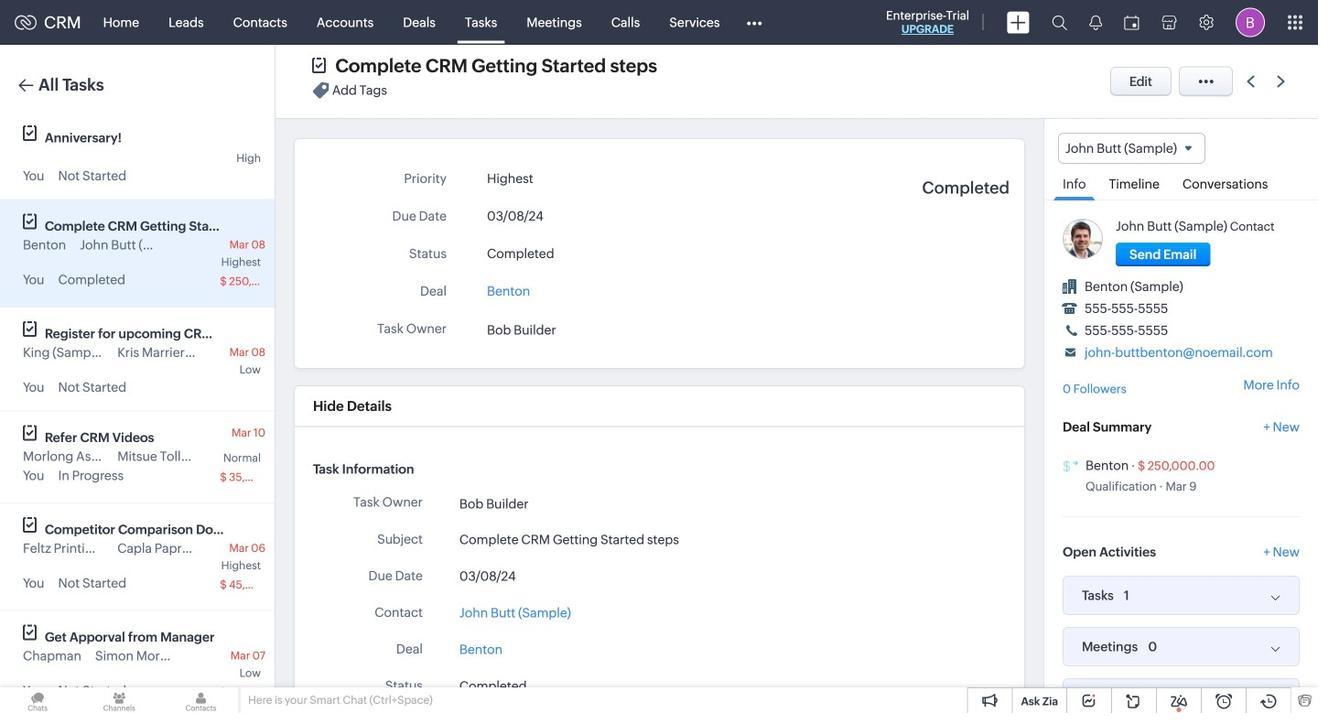 Task type: vqa. For each thing, say whether or not it's contained in the screenshot.
Profile "element"
yes



Task type: describe. For each thing, give the bounding box(es) containing it.
profile image
[[1236, 8, 1265, 37]]

Other Modules field
[[734, 8, 774, 37]]

profile element
[[1225, 0, 1276, 44]]

signals element
[[1078, 0, 1113, 45]]

next record image
[[1277, 76, 1289, 87]]

search element
[[1041, 0, 1078, 45]]

channels image
[[82, 687, 157, 713]]



Task type: locate. For each thing, give the bounding box(es) containing it.
None button
[[1116, 243, 1210, 267]]

contacts image
[[163, 687, 239, 713]]

None field
[[1058, 133, 1205, 164]]

create menu element
[[996, 0, 1041, 44]]

chats image
[[0, 687, 75, 713]]

logo image
[[15, 15, 37, 30]]

previous record image
[[1247, 76, 1255, 87]]

create menu image
[[1007, 11, 1030, 33]]

calendar image
[[1124, 15, 1140, 30]]

signals image
[[1089, 15, 1102, 30]]

search image
[[1052, 15, 1067, 30]]



